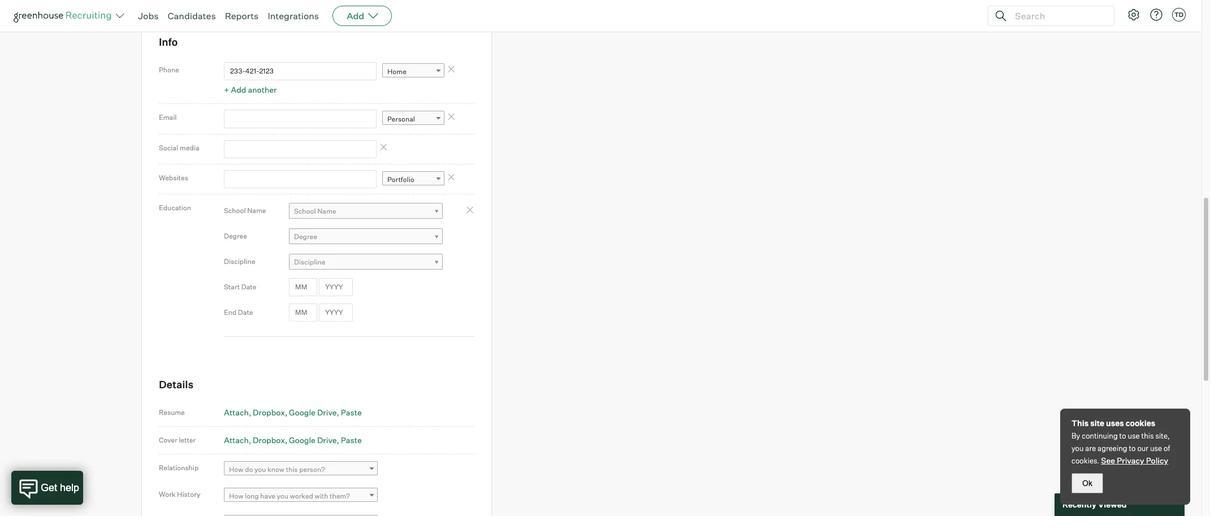 Task type: locate. For each thing, give the bounding box(es) containing it.
person?
[[299, 466, 325, 474]]

phone
[[159, 66, 179, 74]]

1 horizontal spatial use
[[1151, 444, 1163, 453]]

to down uses
[[1120, 432, 1127, 441]]

2 google from the top
[[289, 436, 316, 445]]

yyyy text field right mm text box
[[319, 278, 353, 297]]

1 vertical spatial attach dropbox google drive paste
[[224, 436, 362, 445]]

paste link
[[341, 408, 362, 418], [341, 436, 362, 445]]

attach link
[[224, 408, 251, 418], [224, 436, 251, 445]]

1 horizontal spatial to
[[1130, 444, 1137, 453]]

how inside how do you know this person? link
[[229, 466, 244, 474]]

google drive link for cover letter
[[289, 436, 339, 445]]

1 google drive link from the top
[[289, 408, 339, 418]]

this up our
[[1142, 432, 1155, 441]]

1 how from the top
[[229, 466, 244, 474]]

recently viewed
[[1063, 500, 1128, 510]]

integrations
[[268, 10, 319, 22]]

by continuing to use this site, you are agreeing to our use of cookies.
[[1072, 432, 1171, 466]]

paste for resume
[[341, 408, 362, 418]]

name
[[247, 207, 266, 215], [318, 207, 336, 216]]

1 vertical spatial paste link
[[341, 436, 362, 445]]

0 vertical spatial use
[[1129, 432, 1141, 441]]

1 vertical spatial google drive link
[[289, 436, 339, 445]]

dropbox
[[253, 408, 285, 418], [253, 436, 285, 445]]

2 how from the top
[[229, 492, 244, 501]]

2 google drive link from the top
[[289, 436, 339, 445]]

2 vertical spatial you
[[277, 492, 289, 501]]

1 vertical spatial to
[[1130, 444, 1137, 453]]

start
[[224, 283, 240, 292]]

recently
[[1063, 500, 1097, 510]]

0 vertical spatial paste link
[[341, 408, 362, 418]]

discipline link
[[289, 254, 443, 271]]

0 vertical spatial date
[[242, 283, 257, 292]]

another
[[248, 85, 277, 95]]

1 vertical spatial yyyy text field
[[319, 304, 353, 322]]

do
[[245, 466, 253, 474]]

dropbox link
[[253, 408, 288, 418], [253, 436, 288, 445]]

1 vertical spatial attach link
[[224, 436, 251, 445]]

0 vertical spatial dropbox link
[[253, 408, 288, 418]]

have
[[260, 492, 276, 501]]

cookies.
[[1072, 457, 1100, 466]]

school name link
[[289, 203, 443, 220]]

1 attach dropbox google drive paste from the top
[[224, 408, 362, 418]]

use
[[1129, 432, 1141, 441], [1151, 444, 1163, 453]]

0 horizontal spatial use
[[1129, 432, 1141, 441]]

1 paste link from the top
[[341, 408, 362, 418]]

0 vertical spatial add
[[347, 10, 365, 22]]

0 horizontal spatial school
[[224, 207, 246, 215]]

google
[[289, 408, 316, 418], [289, 436, 316, 445]]

site
[[1091, 419, 1105, 428]]

date right start
[[242, 283, 257, 292]]

drive for resume
[[317, 408, 337, 418]]

2 horizontal spatial you
[[1072, 444, 1085, 453]]

drive
[[317, 408, 337, 418], [317, 436, 337, 445]]

attach dropbox google drive paste for cover letter
[[224, 436, 362, 445]]

attach dropbox google drive paste
[[224, 408, 362, 418], [224, 436, 362, 445]]

2 attach link from the top
[[224, 436, 251, 445]]

1 horizontal spatial you
[[277, 492, 289, 501]]

2 attach from the top
[[224, 436, 249, 445]]

0 vertical spatial to
[[1120, 432, 1127, 441]]

1 vertical spatial how
[[229, 492, 244, 501]]

to left our
[[1130, 444, 1137, 453]]

0 horizontal spatial you
[[255, 466, 266, 474]]

1 horizontal spatial school name
[[294, 207, 336, 216]]

use left of
[[1151, 444, 1163, 453]]

how left long on the left bottom of page
[[229, 492, 244, 501]]

1 google from the top
[[289, 408, 316, 418]]

0 vertical spatial yyyy text field
[[319, 278, 353, 297]]

1 attach link from the top
[[224, 408, 251, 418]]

+ add another link
[[224, 85, 277, 95]]

see privacy policy
[[1102, 456, 1169, 466]]

history
[[177, 491, 201, 499]]

configure image
[[1128, 8, 1141, 22]]

add inside add popup button
[[347, 10, 365, 22]]

dropbox link for resume
[[253, 408, 288, 418]]

school
[[224, 207, 246, 215], [294, 207, 316, 216]]

privacy
[[1118, 456, 1145, 466]]

1 horizontal spatial this
[[1142, 432, 1155, 441]]

1 dropbox link from the top
[[253, 408, 288, 418]]

2 paste from the top
[[341, 436, 362, 445]]

google drive link
[[289, 408, 339, 418], [289, 436, 339, 445]]

1 vertical spatial attach
[[224, 436, 249, 445]]

1 dropbox from the top
[[253, 408, 285, 418]]

0 vertical spatial attach dropbox google drive paste
[[224, 408, 362, 418]]

YYYY text field
[[319, 278, 353, 297], [319, 304, 353, 322]]

discipline
[[224, 258, 255, 266], [294, 258, 326, 267]]

details
[[159, 379, 194, 391]]

td
[[1175, 11, 1184, 19]]

jobs link
[[138, 10, 159, 22]]

date for start date
[[242, 283, 257, 292]]

0 vertical spatial attach link
[[224, 408, 251, 418]]

date right end
[[238, 309, 253, 317]]

1 attach from the top
[[224, 408, 249, 418]]

0 vertical spatial attach
[[224, 408, 249, 418]]

how
[[229, 466, 244, 474], [229, 492, 244, 501]]

dropbox link for cover letter
[[253, 436, 288, 445]]

0 horizontal spatial discipline
[[224, 258, 255, 266]]

2 dropbox link from the top
[[253, 436, 288, 445]]

how for how long have you worked with them?
[[229, 492, 244, 501]]

1 drive from the top
[[317, 408, 337, 418]]

dropbox for cover letter
[[253, 436, 285, 445]]

degree up start
[[224, 232, 247, 241]]

1 vertical spatial google
[[289, 436, 316, 445]]

see
[[1102, 456, 1116, 466]]

0 vertical spatial drive
[[317, 408, 337, 418]]

0 vertical spatial paste
[[341, 408, 362, 418]]

2 attach dropbox google drive paste from the top
[[224, 436, 362, 445]]

add
[[347, 10, 365, 22], [231, 85, 246, 95]]

2 drive from the top
[[317, 436, 337, 445]]

how left do
[[229, 466, 244, 474]]

0 vertical spatial dropbox
[[253, 408, 285, 418]]

td button
[[1171, 6, 1189, 24]]

them?
[[330, 492, 350, 501]]

end date
[[224, 309, 253, 317]]

+
[[224, 85, 229, 95]]

2 yyyy text field from the top
[[319, 304, 353, 322]]

paste
[[341, 408, 362, 418], [341, 436, 362, 445]]

attach
[[224, 408, 249, 418], [224, 436, 249, 445]]

0 vertical spatial how
[[229, 466, 244, 474]]

you down the 'by'
[[1072, 444, 1085, 453]]

1 horizontal spatial school
[[294, 207, 316, 216]]

0 vertical spatial google
[[289, 408, 316, 418]]

MM text field
[[289, 304, 317, 322]]

letter
[[179, 436, 196, 445]]

1 paste from the top
[[341, 408, 362, 418]]

1 horizontal spatial degree
[[294, 233, 317, 241]]

0 vertical spatial this
[[1142, 432, 1155, 441]]

this inside by continuing to use this site, you are agreeing to our use of cookies.
[[1142, 432, 1155, 441]]

0 horizontal spatial add
[[231, 85, 246, 95]]

by
[[1072, 432, 1081, 441]]

uses
[[1107, 419, 1125, 428]]

degree
[[224, 232, 247, 241], [294, 233, 317, 241]]

you inside how long have you worked with them? link
[[277, 492, 289, 501]]

1 vertical spatial dropbox
[[253, 436, 285, 445]]

2 dropbox from the top
[[253, 436, 285, 445]]

home link
[[383, 63, 445, 80]]

0 horizontal spatial to
[[1120, 432, 1127, 441]]

this for person?
[[286, 466, 298, 474]]

1 vertical spatial use
[[1151, 444, 1163, 453]]

how long have you worked with them? link
[[224, 489, 378, 505]]

date
[[242, 283, 257, 292], [238, 309, 253, 317]]

Search text field
[[1013, 8, 1105, 24]]

integrations link
[[268, 10, 319, 22]]

1 vertical spatial drive
[[317, 436, 337, 445]]

viewed
[[1099, 500, 1128, 510]]

to
[[1120, 432, 1127, 441], [1130, 444, 1137, 453]]

yyyy text field right mm text field
[[319, 304, 353, 322]]

this right know
[[286, 466, 298, 474]]

you right have
[[277, 492, 289, 501]]

1 vertical spatial you
[[255, 466, 266, 474]]

continuing
[[1083, 432, 1119, 441]]

1 vertical spatial paste
[[341, 436, 362, 445]]

how inside how long have you worked with them? link
[[229, 492, 244, 501]]

you right do
[[255, 466, 266, 474]]

of
[[1165, 444, 1171, 453]]

school name
[[224, 207, 266, 215], [294, 207, 336, 216]]

this
[[1142, 432, 1155, 441], [286, 466, 298, 474]]

0 horizontal spatial this
[[286, 466, 298, 474]]

2 paste link from the top
[[341, 436, 362, 445]]

1 yyyy text field from the top
[[319, 278, 353, 297]]

discipline up mm text box
[[294, 258, 326, 267]]

discipline up the start date
[[224, 258, 255, 266]]

this for site,
[[1142, 432, 1155, 441]]

work history
[[159, 491, 201, 499]]

1 vertical spatial date
[[238, 309, 253, 317]]

1 vertical spatial this
[[286, 466, 298, 474]]

1 horizontal spatial add
[[347, 10, 365, 22]]

None text field
[[224, 62, 377, 80], [224, 110, 377, 128], [224, 140, 377, 158], [224, 170, 377, 189], [224, 62, 377, 80], [224, 110, 377, 128], [224, 140, 377, 158], [224, 170, 377, 189]]

0 vertical spatial google drive link
[[289, 408, 339, 418]]

degree up mm text box
[[294, 233, 317, 241]]

0 vertical spatial you
[[1072, 444, 1085, 453]]

reports link
[[225, 10, 259, 22]]

paste for cover letter
[[341, 436, 362, 445]]

yyyy text field for start date
[[319, 278, 353, 297]]

1 vertical spatial dropbox link
[[253, 436, 288, 445]]

you
[[1072, 444, 1085, 453], [255, 466, 266, 474], [277, 492, 289, 501]]

policy
[[1147, 456, 1169, 466]]

use down cookies
[[1129, 432, 1141, 441]]



Task type: vqa. For each thing, say whether or not it's contained in the screenshot.
Reports
yes



Task type: describe. For each thing, give the bounding box(es) containing it.
media
[[180, 143, 199, 152]]

td button
[[1173, 8, 1187, 22]]

1 horizontal spatial discipline
[[294, 258, 326, 267]]

our
[[1138, 444, 1149, 453]]

long
[[245, 492, 259, 501]]

yyyy text field for end date
[[319, 304, 353, 322]]

see privacy policy link
[[1102, 456, 1169, 466]]

attach for resume
[[224, 408, 249, 418]]

agreeing
[[1098, 444, 1128, 453]]

personal
[[388, 115, 415, 124]]

worked
[[290, 492, 313, 501]]

1 horizontal spatial name
[[318, 207, 336, 216]]

how long have you worked with them?
[[229, 492, 350, 501]]

add button
[[333, 6, 392, 26]]

relationship
[[159, 464, 199, 472]]

know
[[268, 466, 285, 474]]

candidates link
[[168, 10, 216, 22]]

MM text field
[[289, 278, 317, 297]]

1 vertical spatial add
[[231, 85, 246, 95]]

ok
[[1083, 479, 1093, 488]]

portfolio
[[388, 176, 415, 184]]

how for how do you know this person?
[[229, 466, 244, 474]]

end
[[224, 309, 237, 317]]

0 horizontal spatial degree
[[224, 232, 247, 241]]

greenhouse recruiting image
[[14, 9, 115, 23]]

education
[[159, 204, 191, 212]]

portfolio link
[[383, 172, 445, 188]]

attach for cover letter
[[224, 436, 249, 445]]

google drive link for resume
[[289, 408, 339, 418]]

personal link
[[383, 111, 445, 128]]

are
[[1086, 444, 1097, 453]]

+ add another
[[224, 85, 277, 95]]

social media
[[159, 143, 199, 152]]

this site uses cookies
[[1072, 419, 1156, 428]]

0 horizontal spatial school name
[[224, 207, 266, 215]]

email
[[159, 113, 177, 122]]

websites
[[159, 174, 188, 182]]

degree link
[[289, 229, 443, 245]]

cover
[[159, 436, 177, 445]]

work
[[159, 491, 176, 499]]

candidates
[[168, 10, 216, 22]]

attach link for resume
[[224, 408, 251, 418]]

attach link for cover letter
[[224, 436, 251, 445]]

cover letter
[[159, 436, 196, 445]]

this
[[1072, 419, 1089, 428]]

0 horizontal spatial name
[[247, 207, 266, 215]]

paste link for cover letter
[[341, 436, 362, 445]]

info
[[159, 36, 178, 48]]

start date
[[224, 283, 257, 292]]

home
[[388, 67, 407, 76]]

how do you know this person? link
[[224, 462, 378, 478]]

drive for cover letter
[[317, 436, 337, 445]]

resume
[[159, 408, 185, 417]]

date for end date
[[238, 309, 253, 317]]

jobs
[[138, 10, 159, 22]]

attach dropbox google drive paste for resume
[[224, 408, 362, 418]]

google for resume
[[289, 408, 316, 418]]

google for cover letter
[[289, 436, 316, 445]]

ok button
[[1072, 474, 1104, 494]]

paste link for resume
[[341, 408, 362, 418]]

reports
[[225, 10, 259, 22]]

dropbox for resume
[[253, 408, 285, 418]]

with
[[315, 492, 328, 501]]

you inside how do you know this person? link
[[255, 466, 266, 474]]

how do you know this person?
[[229, 466, 325, 474]]

you inside by continuing to use this site, you are agreeing to our use of cookies.
[[1072, 444, 1085, 453]]

social
[[159, 143, 178, 152]]

cookies
[[1126, 419, 1156, 428]]

site,
[[1156, 432, 1171, 441]]



